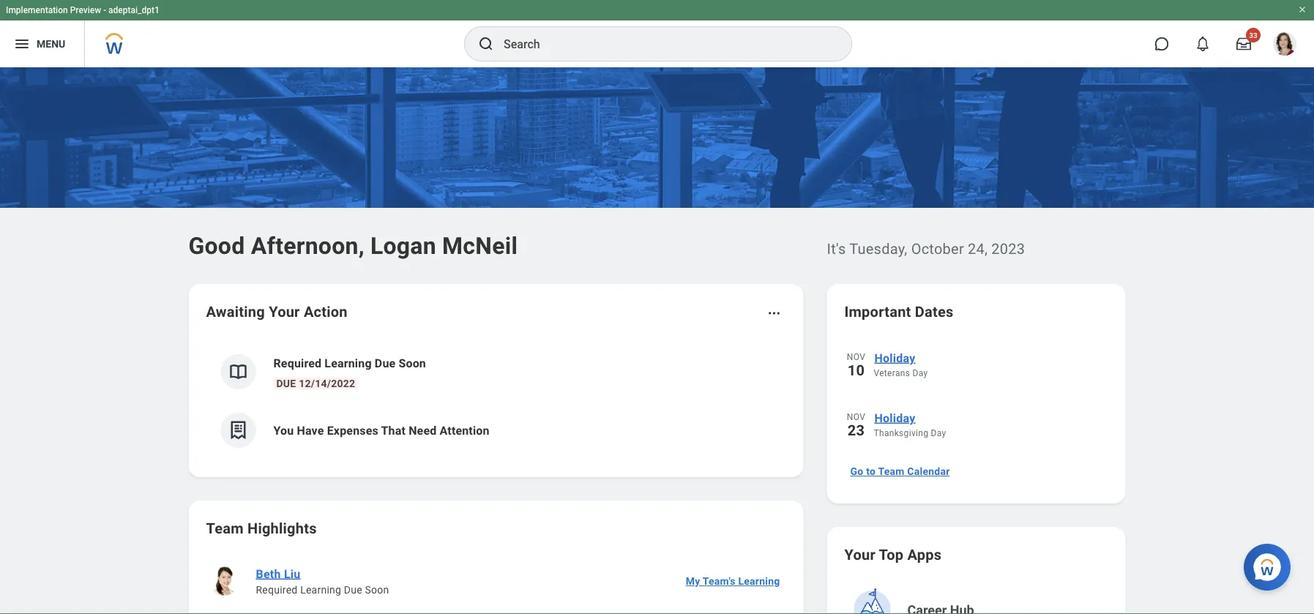 Task type: vqa. For each thing, say whether or not it's contained in the screenshot.
the bottommost Due
yes



Task type: describe. For each thing, give the bounding box(es) containing it.
0 vertical spatial your
[[269, 303, 300, 320]]

awaiting your action
[[206, 303, 348, 320]]

awaiting your action list
[[206, 343, 786, 460]]

awaiting
[[206, 303, 265, 320]]

learning inside required learning due soon due 12/14/2022
[[325, 356, 372, 370]]

preview
[[70, 5, 101, 15]]

menu button
[[0, 21, 84, 67]]

close environment banner image
[[1299, 5, 1308, 14]]

go to team calendar button
[[845, 457, 956, 486]]

menu banner
[[0, 0, 1315, 67]]

good
[[189, 232, 245, 260]]

learning inside button
[[739, 576, 780, 588]]

have
[[297, 424, 324, 438]]

1 vertical spatial team
[[206, 520, 244, 537]]

inbox large image
[[1237, 37, 1252, 51]]

33
[[1250, 31, 1258, 40]]

you
[[274, 424, 294, 438]]

beth liu required learning due soon
[[256, 567, 389, 596]]

day for 23
[[931, 429, 947, 439]]

team highlights
[[206, 520, 317, 537]]

33 button
[[1228, 28, 1261, 60]]

book open image
[[227, 361, 249, 383]]

learning inside beth liu required learning due soon
[[300, 584, 341, 596]]

nov 10
[[847, 352, 866, 379]]

23
[[848, 422, 865, 439]]

afternoon,
[[251, 232, 365, 260]]

holiday for 23
[[875, 411, 916, 425]]

thanksgiving
[[874, 429, 929, 439]]

related actions image
[[767, 306, 782, 321]]

Search Workday  search field
[[504, 28, 822, 60]]

holiday button for 23
[[874, 409, 1109, 428]]

required learning due soon due 12/14/2022
[[274, 356, 426, 390]]

nov for 10
[[847, 352, 866, 363]]

nov for 23
[[847, 412, 866, 423]]

adeptai_dpt1
[[108, 5, 160, 15]]

good afternoon, logan mcneil
[[189, 232, 518, 260]]

veterans
[[874, 368, 911, 379]]

top
[[879, 546, 904, 564]]

it's tuesday, october 24, 2023
[[827, 240, 1026, 257]]

implementation preview -   adeptai_dpt1
[[6, 5, 160, 15]]

nov 23
[[847, 412, 866, 439]]

need
[[409, 424, 437, 438]]



Task type: locate. For each thing, give the bounding box(es) containing it.
good afternoon, logan mcneil main content
[[0, 67, 1315, 615]]

due
[[375, 356, 396, 370], [277, 378, 296, 390], [344, 584, 362, 596]]

your left top
[[845, 546, 876, 564]]

1 holiday from the top
[[875, 351, 916, 365]]

learning down "liu"
[[300, 584, 341, 596]]

my
[[686, 576, 701, 588]]

team inside button
[[879, 466, 905, 478]]

highlights
[[248, 520, 317, 537]]

tuesday,
[[850, 240, 908, 257]]

logan
[[371, 232, 436, 260]]

day right thanksgiving
[[931, 429, 947, 439]]

go to team calendar
[[851, 466, 950, 478]]

it's
[[827, 240, 846, 257]]

24,
[[968, 240, 988, 257]]

0 vertical spatial team
[[879, 466, 905, 478]]

liu
[[284, 567, 301, 581]]

0 vertical spatial holiday button
[[874, 349, 1109, 368]]

1 vertical spatial day
[[931, 429, 947, 439]]

that
[[381, 424, 406, 438]]

1 horizontal spatial your
[[845, 546, 876, 564]]

apps
[[908, 546, 942, 564]]

learning up 12/14/2022
[[325, 356, 372, 370]]

expenses
[[327, 424, 379, 438]]

0 horizontal spatial your
[[269, 303, 300, 320]]

0 vertical spatial due
[[375, 356, 396, 370]]

you have expenses that need attention
[[274, 424, 490, 438]]

0 horizontal spatial day
[[913, 368, 928, 379]]

holiday veterans day
[[874, 351, 928, 379]]

nov down the 10
[[847, 412, 866, 423]]

day for 10
[[913, 368, 928, 379]]

go
[[851, 466, 864, 478]]

1 vertical spatial holiday button
[[874, 409, 1109, 428]]

team
[[879, 466, 905, 478], [206, 520, 244, 537]]

1 vertical spatial holiday
[[875, 411, 916, 425]]

1 holiday button from the top
[[874, 349, 1109, 368]]

2023
[[992, 240, 1026, 257]]

1 horizontal spatial soon
[[399, 356, 426, 370]]

required inside beth liu required learning due soon
[[256, 584, 298, 596]]

12/14/2022
[[299, 378, 355, 390]]

0 horizontal spatial soon
[[365, 584, 389, 596]]

soon inside required learning due soon due 12/14/2022
[[399, 356, 426, 370]]

0 horizontal spatial team
[[206, 520, 244, 537]]

0 vertical spatial soon
[[399, 356, 426, 370]]

0 horizontal spatial due
[[277, 378, 296, 390]]

1 nov from the top
[[847, 352, 866, 363]]

1 horizontal spatial day
[[931, 429, 947, 439]]

due for learning
[[277, 378, 296, 390]]

holiday for 10
[[875, 351, 916, 365]]

important dates
[[845, 303, 954, 320]]

team highlights list
[[206, 557, 786, 615]]

required
[[274, 356, 322, 370], [256, 584, 298, 596]]

action
[[304, 303, 348, 320]]

holiday
[[875, 351, 916, 365], [875, 411, 916, 425]]

due for liu
[[344, 584, 362, 596]]

day
[[913, 368, 928, 379], [931, 429, 947, 439]]

0 vertical spatial required
[[274, 356, 322, 370]]

notifications large image
[[1196, 37, 1211, 51]]

team's
[[703, 576, 736, 588]]

required inside required learning due soon due 12/14/2022
[[274, 356, 322, 370]]

holiday up thanksgiving
[[875, 411, 916, 425]]

my team's learning button
[[680, 567, 786, 596]]

important dates element
[[845, 340, 1109, 454]]

required up 12/14/2022
[[274, 356, 322, 370]]

0 vertical spatial nov
[[847, 352, 866, 363]]

profile logan mcneil image
[[1274, 32, 1297, 59]]

0 vertical spatial day
[[913, 368, 928, 379]]

beth liu button
[[250, 565, 307, 583]]

holiday button for 10
[[874, 349, 1109, 368]]

holiday inside holiday thanksgiving day
[[875, 411, 916, 425]]

you have expenses that need attention button
[[206, 401, 786, 460]]

attention
[[440, 424, 490, 438]]

october
[[912, 240, 965, 257]]

your left action in the left of the page
[[269, 303, 300, 320]]

-
[[103, 5, 106, 15]]

day right 'veterans'
[[913, 368, 928, 379]]

learning
[[325, 356, 372, 370], [739, 576, 780, 588], [300, 584, 341, 596]]

justify image
[[13, 35, 31, 53]]

1 vertical spatial your
[[845, 546, 876, 564]]

dashboard expenses image
[[227, 420, 249, 442]]

2 horizontal spatial due
[[375, 356, 396, 370]]

day inside holiday veterans day
[[913, 368, 928, 379]]

learning right team's on the bottom of the page
[[739, 576, 780, 588]]

due inside beth liu required learning due soon
[[344, 584, 362, 596]]

your top apps
[[845, 546, 942, 564]]

soon
[[399, 356, 426, 370], [365, 584, 389, 596]]

mcneil
[[442, 232, 518, 260]]

your
[[269, 303, 300, 320], [845, 546, 876, 564]]

team right to
[[879, 466, 905, 478]]

holiday button
[[874, 349, 1109, 368], [874, 409, 1109, 428]]

2 vertical spatial due
[[344, 584, 362, 596]]

soon inside beth liu required learning due soon
[[365, 584, 389, 596]]

team left "highlights"
[[206, 520, 244, 537]]

1 vertical spatial required
[[256, 584, 298, 596]]

to
[[867, 466, 876, 478]]

1 vertical spatial soon
[[365, 584, 389, 596]]

nov left holiday veterans day at right bottom
[[847, 352, 866, 363]]

menu
[[37, 38, 65, 50]]

holiday thanksgiving day
[[874, 411, 947, 439]]

1 vertical spatial nov
[[847, 412, 866, 423]]

1 vertical spatial due
[[277, 378, 296, 390]]

nov
[[847, 352, 866, 363], [847, 412, 866, 423]]

1 horizontal spatial team
[[879, 466, 905, 478]]

search image
[[478, 35, 495, 53]]

calendar
[[908, 466, 950, 478]]

1 horizontal spatial due
[[344, 584, 362, 596]]

required down the beth liu button
[[256, 584, 298, 596]]

implementation
[[6, 5, 68, 15]]

0 vertical spatial holiday
[[875, 351, 916, 365]]

my team's learning
[[686, 576, 780, 588]]

holiday inside holiday veterans day
[[875, 351, 916, 365]]

2 holiday button from the top
[[874, 409, 1109, 428]]

dates
[[915, 303, 954, 320]]

10
[[848, 362, 865, 379]]

2 nov from the top
[[847, 412, 866, 423]]

holiday up 'veterans'
[[875, 351, 916, 365]]

beth
[[256, 567, 281, 581]]

important
[[845, 303, 912, 320]]

2 holiday from the top
[[875, 411, 916, 425]]

day inside holiday thanksgiving day
[[931, 429, 947, 439]]



